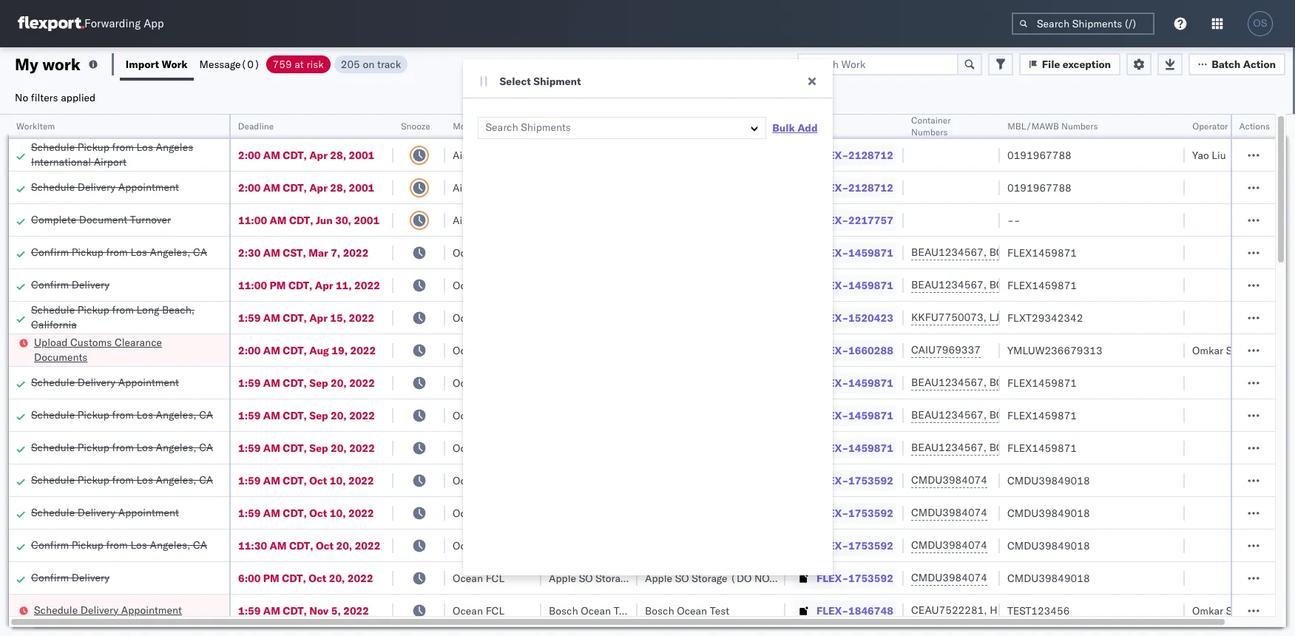 Task type: locate. For each thing, give the bounding box(es) containing it.
1 confirm pickup from los angeles, ca link from the top
[[31, 245, 207, 259]]

flex-1660288 button
[[793, 340, 897, 361], [793, 340, 897, 361]]

2128712 down flex id button
[[849, 148, 894, 162]]

0191967788 down mbl/mawb
[[1008, 148, 1072, 162]]

2 beau1234567, from the top
[[912, 278, 987, 292]]

2 confirm delivery button from the top
[[31, 570, 110, 587]]

schedule for schedule delivery appointment button corresponding to 1:59 am cdt, sep 20, 2022
[[31, 376, 75, 389]]

2128712 for schedule pickup from los angeles international airport
[[849, 148, 894, 162]]

0 vertical spatial confirm delivery
[[31, 278, 110, 291]]

beau1234567, for 2:30 am cst, mar 7, 2022 confirm pickup from los angeles, ca link
[[912, 246, 987, 259]]

documents
[[34, 350, 88, 364]]

1 vertical spatial omkar
[[1193, 604, 1224, 618]]

1 horizontal spatial so
[[675, 572, 689, 585]]

pickup for schedule pickup from los angeles international airport button
[[78, 140, 110, 154]]

3 flex1459871 from the top
[[1008, 376, 1078, 390]]

appointment for 1:59 am cdt, sep 20, 2022
[[118, 376, 179, 389]]

1 vertical spatial confirm delivery
[[31, 571, 110, 584]]

2 1:59 am cdt, oct 10, 2022 from the top
[[238, 507, 374, 520]]

sep
[[310, 376, 328, 390], [310, 409, 328, 422], [310, 441, 328, 455]]

am for schedule delivery appointment button corresponding to 1:59 am cdt, sep 20, 2022
[[263, 376, 280, 390]]

apr
[[310, 148, 328, 162], [310, 181, 328, 194], [315, 279, 333, 292], [310, 311, 328, 325]]

1 sep from the top
[[310, 376, 328, 390]]

exception
[[1063, 57, 1112, 71]]

0 vertical spatial 28,
[[330, 148, 346, 162]]

2 omkar from the top
[[1193, 604, 1224, 618]]

2 - from the left
[[1014, 214, 1021, 227]]

1 cmdu3984074 from the top
[[912, 474, 988, 487]]

flex-2128712
[[817, 148, 894, 162], [817, 181, 894, 194]]

5 flex1459871 from the top
[[1008, 441, 1078, 455]]

schedule delivery appointment
[[31, 180, 179, 194], [31, 376, 179, 389], [31, 506, 179, 519], [34, 604, 182, 617]]

bosch
[[549, 604, 578, 618], [645, 604, 675, 618]]

0 vertical spatial sep
[[310, 376, 328, 390]]

los for 3rd schedule pickup from los angeles, ca button from the bottom of the page
[[137, 408, 153, 422]]

angeles
[[156, 140, 193, 154]]

4 confirm from the top
[[31, 571, 69, 584]]

pickup inside schedule pickup from long beach, california
[[78, 303, 110, 316]]

2 confirm pickup from los angeles, ca link from the top
[[31, 538, 207, 553]]

1 horizontal spatial bosch ocean test
[[645, 604, 730, 618]]

10 fcl from the top
[[486, 539, 505, 553]]

filters right "default"
[[759, 57, 789, 70]]

1 vertical spatial 2:00 am cdt, apr 28, 2001
[[238, 181, 375, 194]]

cmdu3984074 for confirm pickup from los angeles, ca
[[912, 539, 988, 552]]

1 omkar from the top
[[1193, 344, 1224, 357]]

1 28, from the top
[[330, 148, 346, 162]]

Search Work text field
[[798, 53, 959, 75]]

0 vertical spatial schedule pickup from los angeles, ca
[[31, 408, 213, 422]]

confirm pickup from los angeles, ca link for 2:30 am cst, mar 7, 2022
[[31, 245, 207, 259]]

1 10, from the top
[[330, 474, 346, 487]]

2217757
[[849, 214, 894, 227]]

1 vertical spatial confirm delivery button
[[31, 570, 110, 587]]

am for schedule pickup from los angeles international airport button
[[263, 148, 280, 162]]

1 horizontal spatial (do
[[731, 572, 752, 585]]

4 flex-1753592 from the top
[[817, 572, 894, 585]]

2 vertical spatial schedule pickup from los angeles, ca
[[31, 473, 213, 487]]

2 vertical spatial 2:00
[[238, 344, 261, 357]]

11:00 down 2:30
[[238, 279, 267, 292]]

0 vertical spatial confirm delivery link
[[31, 277, 110, 292]]

11:00 up 2:30
[[238, 214, 267, 227]]

liu
[[1213, 148, 1227, 162]]

flexport. image
[[18, 16, 84, 31]]

filters right no
[[31, 91, 58, 104]]

0 vertical spatial air
[[453, 148, 466, 162]]

flex-1753592 button
[[793, 470, 897, 491], [793, 470, 897, 491], [793, 503, 897, 524], [793, 503, 897, 524], [793, 535, 897, 556], [793, 535, 897, 556], [793, 568, 897, 589], [793, 568, 897, 589]]

1:59
[[238, 311, 261, 325], [238, 376, 261, 390], [238, 409, 261, 422], [238, 441, 261, 455], [238, 474, 261, 487], [238, 507, 261, 520], [238, 604, 261, 618]]

3 air from the top
[[453, 214, 466, 227]]

apr for schedule delivery appointment
[[310, 181, 328, 194]]

1 horizontal spatial filters
[[759, 57, 789, 70]]

schedule inside schedule pickup from long beach, california
[[31, 303, 75, 316]]

bulk
[[773, 121, 795, 135]]

appointment
[[118, 180, 179, 194], [118, 376, 179, 389], [118, 506, 179, 519], [121, 604, 182, 617]]

international
[[31, 155, 91, 168]]

3 bozo1234565, from the top
[[990, 376, 1066, 389]]

0 horizontal spatial filters
[[31, 91, 58, 104]]

flex-
[[817, 148, 849, 162], [817, 181, 849, 194], [817, 214, 849, 227], [817, 246, 849, 259], [817, 279, 849, 292], [817, 311, 849, 325], [817, 344, 849, 357], [817, 376, 849, 390], [817, 409, 849, 422], [817, 441, 849, 455], [817, 474, 849, 487], [817, 507, 849, 520], [817, 539, 849, 553], [817, 572, 849, 585], [817, 604, 849, 618]]

kkfu7750073, ljiu1111116, lkju1111111, segu4454778
[[912, 311, 1209, 324]]

pm right '6:00'
[[263, 572, 280, 585]]

10,
[[330, 474, 346, 487], [330, 507, 346, 520]]

0191967788 up --
[[1008, 181, 1072, 194]]

2 savant from the top
[[1227, 604, 1259, 618]]

ocean for 2:30 am cst, mar 7, 2022 confirm pickup from los angeles, ca link
[[453, 246, 483, 259]]

complete document turnover button
[[31, 212, 171, 228]]

confirm delivery for 6:00
[[31, 571, 110, 584]]

1 vertical spatial sep
[[310, 409, 328, 422]]

1 vertical spatial schedule pickup from los angeles, ca button
[[31, 440, 213, 456]]

6 fcl from the top
[[486, 409, 505, 422]]

1 2:00 am cdt, apr 28, 2001 from the top
[[238, 148, 375, 162]]

pickup for schedule pickup from long beach, california button
[[78, 303, 110, 316]]

omkar
[[1193, 344, 1224, 357], [1193, 604, 1224, 618]]

1 vertical spatial confirm pickup from los angeles, ca button
[[31, 538, 207, 554]]

numbers down container
[[912, 127, 948, 138]]

4 flex1459871 from the top
[[1008, 409, 1078, 422]]

ocean for schedule delivery appointment link corresponding to 1:59 am cdt, sep 20, 2022
[[453, 376, 483, 390]]

on
[[363, 57, 375, 71]]

2 schedule pickup from los angeles, ca link from the top
[[31, 440, 213, 455]]

pickup for 3rd schedule pickup from los angeles, ca button from the bottom of the page
[[78, 408, 110, 422]]

2 not from the left
[[755, 572, 776, 585]]

1 schedule pickup from los angeles, ca button from the top
[[31, 407, 213, 424]]

air for schedule pickup from los angeles international airport
[[453, 148, 466, 162]]

2 vertical spatial 1:59 am cdt, sep 20, 2022
[[238, 441, 375, 455]]

2 air from the top
[[453, 181, 466, 194]]

pm down cst,
[[270, 279, 286, 292]]

2 vertical spatial schedule pickup from los angeles, ca button
[[31, 473, 213, 489]]

11:00
[[238, 214, 267, 227], [238, 279, 267, 292]]

0 vertical spatial 10,
[[330, 474, 346, 487]]

1 schedule pickup from los angeles, ca link from the top
[[31, 407, 213, 422]]

1 horizontal spatial use)
[[778, 572, 805, 585]]

test
[[614, 604, 634, 618], [710, 604, 730, 618]]

205 on track
[[341, 57, 401, 71]]

28, up 30,
[[330, 181, 346, 194]]

omkar savant for ymluw236679313
[[1193, 344, 1259, 357]]

2 0191967788 from the top
[[1008, 181, 1072, 194]]

2001 up 30,
[[349, 181, 375, 194]]

1 vertical spatial 2001
[[349, 181, 375, 194]]

1 horizontal spatial test
[[710, 604, 730, 618]]

flex-1520423 button
[[793, 308, 897, 328], [793, 308, 897, 328]]

0 horizontal spatial so
[[579, 572, 593, 585]]

1 vertical spatial flex-2128712
[[817, 181, 894, 194]]

2022
[[343, 246, 369, 259], [355, 279, 380, 292], [349, 311, 375, 325], [350, 344, 376, 357], [349, 376, 375, 390], [349, 409, 375, 422], [349, 441, 375, 455], [349, 474, 374, 487], [349, 507, 374, 520], [355, 539, 381, 553], [348, 572, 373, 585], [344, 604, 369, 618]]

1 vertical spatial pm
[[263, 572, 280, 585]]

0 vertical spatial 11:00
[[238, 214, 267, 227]]

mbl/mawb numbers button
[[1001, 118, 1171, 132]]

confirm for 11:00 pm cdt, apr 11, 2022
[[31, 278, 69, 291]]

0 vertical spatial 0191967788
[[1008, 148, 1072, 162]]

1 11:00 from the top
[[238, 214, 267, 227]]

cmdu3984074 for confirm delivery
[[912, 571, 988, 585]]

2:00 am cdt, apr 28, 2001 up the 11:00 am cdt, jun 30, 2001
[[238, 181, 375, 194]]

5 bozo1234565, from the top
[[990, 441, 1066, 454]]

numbers inside the container numbers
[[912, 127, 948, 138]]

apr up jun
[[310, 181, 328, 194]]

2 vertical spatial air
[[453, 214, 466, 227]]

cmdu3984074
[[912, 474, 988, 487], [912, 506, 988, 520], [912, 539, 988, 552], [912, 571, 988, 585]]

appointment for 1:59 am cdt, oct 10, 2022
[[118, 506, 179, 519]]

1 1753592 from the top
[[849, 474, 894, 487]]

search shipments
[[486, 121, 571, 134]]

schedule delivery appointment link for 1:59 am cdt, oct 10, 2022
[[31, 505, 179, 520]]

schedule pickup from los angeles international airport link
[[31, 140, 222, 169]]

bozo1234565, for schedule delivery appointment link corresponding to 1:59 am cdt, sep 20, 2022
[[990, 376, 1066, 389]]

2001 for complete document turnover
[[354, 214, 380, 227]]

0 vertical spatial 2128712
[[849, 148, 894, 162]]

flex-2217757 button
[[793, 210, 897, 231], [793, 210, 897, 231]]

confirm
[[31, 245, 69, 259], [31, 278, 69, 291], [31, 538, 69, 552], [31, 571, 69, 584]]

schedule delivery appointment link
[[31, 179, 179, 194], [31, 375, 179, 390], [31, 505, 179, 520], [34, 603, 182, 618]]

2 11:00 from the top
[[238, 279, 267, 292]]

schedule
[[31, 140, 75, 154], [31, 180, 75, 194], [31, 303, 75, 316], [31, 376, 75, 389], [31, 408, 75, 422], [31, 441, 75, 454], [31, 473, 75, 487], [31, 506, 75, 519], [34, 604, 78, 617]]

confirm pickup from los angeles, ca for 2:30
[[31, 245, 207, 259]]

0 vertical spatial omkar
[[1193, 344, 1224, 357]]

0 vertical spatial 2:00
[[238, 148, 261, 162]]

1 1459871 from the top
[[849, 246, 894, 259]]

confirm pickup from los angeles, ca button
[[31, 245, 207, 261], [31, 538, 207, 554]]

delivery for 6:00 pm cdt, oct 20, 2022
[[72, 571, 110, 584]]

flex-2128712 down flex id button
[[817, 148, 894, 162]]

pm for 11:00
[[270, 279, 286, 292]]

cmdu3984074 for schedule delivery appointment
[[912, 506, 988, 520]]

no
[[15, 91, 28, 104]]

0 horizontal spatial (do
[[634, 572, 656, 585]]

1 horizontal spatial numbers
[[1062, 121, 1099, 132]]

flex-1753592 for schedule delivery appointment
[[817, 507, 894, 520]]

7,
[[331, 246, 341, 259]]

schedule delivery appointment button for 1:59 am cdt, oct 10, 2022
[[31, 505, 179, 521]]

confirm pickup from los angeles, ca for 11:30
[[31, 538, 207, 552]]

reset to default filters
[[678, 57, 789, 70]]

flex id button
[[786, 118, 890, 132]]

0 vertical spatial omkar savant
[[1193, 344, 1259, 357]]

0 vertical spatial schedule pickup from los angeles, ca button
[[31, 407, 213, 424]]

1 bozo1234565, from the top
[[990, 246, 1066, 259]]

3 schedule pickup from los angeles, ca link from the top
[[31, 473, 213, 487]]

1 vertical spatial filters
[[31, 91, 58, 104]]

4 tcnu1234565 from the top
[[1068, 409, 1141, 422]]

0 vertical spatial 2001
[[349, 148, 375, 162]]

apr for confirm delivery
[[315, 279, 333, 292]]

pickup
[[78, 140, 110, 154], [72, 245, 104, 259], [78, 303, 110, 316], [78, 408, 110, 422], [78, 441, 110, 454], [78, 473, 110, 487], [72, 538, 104, 552]]

--
[[1008, 214, 1021, 227]]

5 ocean fcl from the top
[[453, 376, 505, 390]]

1:59 am cdt, oct 10, 2022 for schedule pickup from los angeles, ca
[[238, 474, 374, 487]]

1 1:59 am cdt, oct 10, 2022 from the top
[[238, 474, 374, 487]]

0 horizontal spatial bosch
[[549, 604, 578, 618]]

lkju1111111,
[[1061, 311, 1134, 324]]

1 vertical spatial confirm delivery link
[[31, 570, 110, 585]]

2:00 for schedule delivery appointment
[[238, 181, 261, 194]]

0 vertical spatial 1:59 am cdt, oct 10, 2022
[[238, 474, 374, 487]]

11:00 am cdt, jun 30, 2001
[[238, 214, 380, 227]]

0 vertical spatial schedule pickup from los angeles, ca link
[[31, 407, 213, 422]]

schedule delivery appointment for 2:00 am cdt, apr 28, 2001
[[31, 180, 179, 194]]

numbers for container numbers
[[912, 127, 948, 138]]

2 confirm pickup from los angeles, ca button from the top
[[31, 538, 207, 554]]

2 vertical spatial 2001
[[354, 214, 380, 227]]

confirm delivery button for 11:00
[[31, 277, 110, 293]]

1 vertical spatial schedule pickup from los angeles, ca link
[[31, 440, 213, 455]]

2 flex-1459871 from the top
[[817, 279, 894, 292]]

0 vertical spatial flex-2128712
[[817, 148, 894, 162]]

confirm delivery
[[31, 278, 110, 291], [31, 571, 110, 584]]

1:59 am cdt, oct 10, 2022
[[238, 474, 374, 487], [238, 507, 374, 520]]

1 air from the top
[[453, 148, 466, 162]]

2 omkar savant from the top
[[1193, 604, 1259, 618]]

schedule delivery appointment button
[[31, 179, 179, 196], [31, 375, 179, 391], [31, 505, 179, 521], [34, 603, 182, 619]]

upload
[[34, 336, 68, 349]]

client
[[549, 121, 573, 132]]

0 vertical spatial confirm pickup from los angeles, ca button
[[31, 245, 207, 261]]

cmdu39849018
[[1008, 474, 1091, 487], [1008, 507, 1091, 520], [1008, 539, 1091, 553], [1008, 572, 1091, 585]]

1 2128712 from the top
[[849, 148, 894, 162]]

confirm delivery button for 6:00
[[31, 570, 110, 587]]

0 vertical spatial confirm pickup from los angeles, ca link
[[31, 245, 207, 259]]

clearance
[[115, 336, 162, 349]]

pickup inside the schedule pickup from los angeles international airport
[[78, 140, 110, 154]]

19,
[[332, 344, 348, 357]]

flex-2128712 up flex-2217757
[[817, 181, 894, 194]]

1 vertical spatial schedule pickup from los angeles, ca
[[31, 441, 213, 454]]

1 vertical spatial 2:00
[[238, 181, 261, 194]]

ocean for confirm delivery link for 11:00 pm cdt, apr 11, 2022
[[453, 279, 483, 292]]

1 vertical spatial 11:00
[[238, 279, 267, 292]]

0 horizontal spatial numbers
[[912, 127, 948, 138]]

beau1234567,
[[912, 246, 987, 259], [912, 278, 987, 292], [912, 376, 987, 389], [912, 409, 987, 422], [912, 441, 987, 454]]

0 vertical spatial pm
[[270, 279, 286, 292]]

aug
[[310, 344, 329, 357]]

cdt, for schedule pickup from los angeles international airport button
[[283, 148, 307, 162]]

omkar for ymluw236679313
[[1193, 344, 1224, 357]]

bozo1234565,
[[990, 246, 1066, 259], [990, 278, 1066, 292], [990, 376, 1066, 389], [990, 409, 1066, 422], [990, 441, 1066, 454]]

28,
[[330, 148, 346, 162], [330, 181, 346, 194]]

1 beau1234567, bozo1234565, tcnu1234565 from the top
[[912, 246, 1141, 259]]

5 beau1234567, from the top
[[912, 441, 987, 454]]

select shipment
[[500, 75, 581, 88]]

0 vertical spatial savant
[[1227, 344, 1259, 357]]

1 savant from the top
[[1227, 344, 1259, 357]]

oct
[[310, 474, 327, 487], [310, 507, 327, 520], [316, 539, 334, 553], [309, 572, 327, 585]]

0 vertical spatial filters
[[759, 57, 789, 70]]

2 10, from the top
[[330, 507, 346, 520]]

0 vertical spatial confirm pickup from los angeles, ca
[[31, 245, 207, 259]]

0 horizontal spatial apple
[[549, 572, 577, 585]]

1 vertical spatial savant
[[1227, 604, 1259, 618]]

ocean for 3rd schedule pickup from los angeles, ca button from the bottom of the page schedule pickup from los angeles, ca link
[[453, 409, 483, 422]]

1 vertical spatial 1:59 am cdt, sep 20, 2022
[[238, 409, 375, 422]]

schedule for schedule pickup from los angeles international airport button
[[31, 140, 75, 154]]

numbers for mbl/mawb numbers
[[1062, 121, 1099, 132]]

2 confirm pickup from los angeles, ca from the top
[[31, 538, 207, 552]]

0 vertical spatial 2:00 am cdt, apr 28, 2001
[[238, 148, 375, 162]]

2 vertical spatial sep
[[310, 441, 328, 455]]

0 vertical spatial 1:59 am cdt, sep 20, 2022
[[238, 376, 375, 390]]

1 vertical spatial confirm pickup from los angeles, ca
[[31, 538, 207, 552]]

cdt, for complete document turnover button
[[289, 214, 313, 227]]

1 horizontal spatial apple
[[645, 572, 673, 585]]

1 (do from the left
[[634, 572, 656, 585]]

omkar savant
[[1193, 344, 1259, 357], [1193, 604, 1259, 618]]

forwarding
[[84, 17, 141, 31]]

apr left the 15,
[[310, 311, 328, 325]]

2128712 up 2217757
[[849, 181, 894, 194]]

flex-1846748 button
[[793, 601, 897, 621], [793, 601, 897, 621]]

1 horizontal spatial not
[[755, 572, 776, 585]]

flex-1753592 for schedule pickup from los angeles, ca
[[817, 474, 894, 487]]

11:00 for 11:00 pm cdt, apr 11, 2022
[[238, 279, 267, 292]]

beau1234567, bozo1234565, tcnu1234565
[[912, 246, 1141, 259], [912, 278, 1141, 292], [912, 376, 1141, 389], [912, 409, 1141, 422], [912, 441, 1141, 454]]

3 ocean fcl from the top
[[453, 311, 505, 325]]

schedule delivery appointment for 1:59 am cdt, sep 20, 2022
[[31, 376, 179, 389]]

pm
[[270, 279, 286, 292], [263, 572, 280, 585]]

flex-1660288
[[817, 344, 894, 357]]

0 horizontal spatial use)
[[682, 572, 709, 585]]

2001 right 30,
[[354, 214, 380, 227]]

batch action button
[[1190, 53, 1286, 75]]

1 vertical spatial 0191967788
[[1008, 181, 1072, 194]]

6 flex- from the top
[[817, 311, 849, 325]]

1 vertical spatial 10,
[[330, 507, 346, 520]]

2 flex-2128712 from the top
[[817, 181, 894, 194]]

1 vertical spatial air
[[453, 181, 466, 194]]

2 test from the left
[[710, 604, 730, 618]]

confirm pickup from los angeles, ca link for 11:30 am cdt, oct 20, 2022
[[31, 538, 207, 553]]

beau1234567, for schedule delivery appointment link corresponding to 1:59 am cdt, sep 20, 2022
[[912, 376, 987, 389]]

numbers right mbl/mawb
[[1062, 121, 1099, 132]]

schedule delivery appointment button for 1:59 am cdt, sep 20, 2022
[[31, 375, 179, 391]]

20, for schedule delivery appointment link corresponding to 1:59 am cdt, sep 20, 2022
[[331, 376, 347, 390]]

apr down deadline button
[[310, 148, 328, 162]]

2 cmdu39849018 from the top
[[1008, 507, 1091, 520]]

apple so storage (do not use)
[[549, 572, 709, 585], [645, 572, 805, 585]]

1 storage from the left
[[596, 572, 632, 585]]

schedule pickup from los angeles, ca link for second schedule pickup from los angeles, ca button from the top
[[31, 440, 213, 455]]

2 vertical spatial schedule pickup from los angeles, ca link
[[31, 473, 213, 487]]

omkar savant for test123456
[[1193, 604, 1259, 618]]

3 resize handle column header from the left
[[428, 115, 446, 637]]

schedule pickup from long beach, california button
[[31, 302, 222, 333]]

0191967788 for schedule pickup from los angeles international airport
[[1008, 148, 1072, 162]]

confirm pickup from los angeles, ca button for 11:30
[[31, 538, 207, 554]]

0 horizontal spatial not
[[659, 572, 679, 585]]

delivery for 2:00 am cdt, apr 28, 2001
[[78, 180, 116, 194]]

2 2:00 from the top
[[238, 181, 261, 194]]

resize handle column header
[[212, 115, 229, 637], [376, 115, 394, 637], [428, 115, 446, 637], [524, 115, 542, 637], [620, 115, 638, 637], [768, 115, 786, 637], [887, 115, 904, 637], [983, 115, 1001, 637], [1168, 115, 1186, 637], [1258, 115, 1276, 637], [1264, 115, 1282, 637]]

apr left 11,
[[315, 279, 333, 292]]

5 1459871 from the top
[[849, 441, 894, 455]]

sep for schedule delivery appointment button corresponding to 1:59 am cdt, sep 20, 2022
[[310, 376, 328, 390]]

numbers inside button
[[1062, 121, 1099, 132]]

1 vertical spatial omkar savant
[[1193, 604, 1259, 618]]

2 storage from the left
[[692, 572, 728, 585]]

ocean for schedule pickup from los angeles, ca link corresponding to second schedule pickup from los angeles, ca button from the top
[[453, 441, 483, 455]]

1 horizontal spatial storage
[[692, 572, 728, 585]]

3 cmdu39849018 from the top
[[1008, 539, 1091, 553]]

applied
[[61, 91, 96, 104]]

los for confirm pickup from los angeles, ca button corresponding to 11:30
[[131, 538, 147, 552]]

message (0)
[[200, 57, 260, 71]]

0191967788 for schedule delivery appointment
[[1008, 181, 1072, 194]]

4 1753592 from the top
[[849, 572, 894, 585]]

1 confirm pickup from los angeles, ca from the top
[[31, 245, 207, 259]]

cdt, for confirm delivery "button" corresponding to 6:00
[[282, 572, 306, 585]]

cmdu39849018 for confirm pickup from los angeles, ca
[[1008, 539, 1091, 553]]

am for complete document turnover button
[[270, 214, 287, 227]]

flex-1459871 button
[[793, 242, 897, 263], [793, 242, 897, 263], [793, 275, 897, 296], [793, 275, 897, 296], [793, 373, 897, 393], [793, 373, 897, 393], [793, 405, 897, 426], [793, 405, 897, 426], [793, 438, 897, 459], [793, 438, 897, 459]]

1 vertical spatial 28,
[[330, 181, 346, 194]]

hlxu8034992
[[1069, 604, 1141, 617]]

7 ocean fcl from the top
[[453, 441, 505, 455]]

1:59 am cdt, sep 20, 2022
[[238, 376, 375, 390], [238, 409, 375, 422], [238, 441, 375, 455]]

1 vertical spatial confirm pickup from los angeles, ca link
[[31, 538, 207, 553]]

flex-2128712 button
[[793, 145, 897, 165], [793, 145, 897, 165], [793, 177, 897, 198], [793, 177, 897, 198]]

1 vertical spatial 2128712
[[849, 181, 894, 194]]

0 horizontal spatial storage
[[596, 572, 632, 585]]

28, down deadline button
[[330, 148, 346, 162]]

1 1:59 am cdt, sep 20, 2022 from the top
[[238, 376, 375, 390]]

turnover
[[130, 213, 171, 226]]

2001 down deadline button
[[349, 148, 375, 162]]

0 horizontal spatial bosch ocean test
[[549, 604, 634, 618]]

am for third schedule pickup from los angeles, ca button from the top
[[263, 474, 280, 487]]

1 confirm delivery link from the top
[[31, 277, 110, 292]]

schedule for schedule pickup from long beach, california button
[[31, 303, 75, 316]]

schedule inside the schedule pickup from los angeles international airport
[[31, 140, 75, 154]]

8 fcl from the top
[[486, 474, 505, 487]]

so
[[579, 572, 593, 585], [675, 572, 689, 585]]

1 vertical spatial 1:59 am cdt, oct 10, 2022
[[238, 507, 374, 520]]

1 horizontal spatial bosch
[[645, 604, 675, 618]]

0 vertical spatial confirm delivery button
[[31, 277, 110, 293]]

numbers
[[1062, 121, 1099, 132], [912, 127, 948, 138]]

2 28, from the top
[[330, 181, 346, 194]]

1 test from the left
[[614, 604, 634, 618]]

filters
[[759, 57, 789, 70], [31, 91, 58, 104]]

4 bozo1234565, from the top
[[990, 409, 1066, 422]]

3 schedule pickup from los angeles, ca from the top
[[31, 473, 213, 487]]

3 beau1234567, bozo1234565, tcnu1234565 from the top
[[912, 376, 1141, 389]]

0 horizontal spatial test
[[614, 604, 634, 618]]

confirm delivery button
[[31, 277, 110, 293], [31, 570, 110, 587]]

los inside the schedule pickup from los angeles international airport
[[137, 140, 153, 154]]

hlxu6269489,
[[991, 604, 1066, 617]]

2:00 am cdt, apr 28, 2001 down deadline button
[[238, 148, 375, 162]]

1 confirm pickup from los angeles, ca button from the top
[[31, 245, 207, 261]]

file exception button
[[1020, 53, 1121, 75], [1020, 53, 1121, 75]]

2001 for schedule delivery appointment
[[349, 181, 375, 194]]

1753592 for confirm pickup from los angeles, ca
[[849, 539, 894, 553]]

confirm pickup from los angeles, ca button for 2:30
[[31, 245, 207, 261]]



Task type: describe. For each thing, give the bounding box(es) containing it.
10 resize handle column header from the left
[[1258, 115, 1276, 637]]

20, for confirm pickup from los angeles, ca link corresponding to 11:30 am cdt, oct 20, 2022
[[336, 539, 352, 553]]

kkfu7750073,
[[912, 311, 987, 324]]

1660288
[[849, 344, 894, 357]]

sep for second schedule pickup from los angeles, ca button from the top
[[310, 441, 328, 455]]

5 resize handle column header from the left
[[620, 115, 638, 637]]

6 resize handle column header from the left
[[768, 115, 786, 637]]

reset to default filters button
[[669, 53, 798, 75]]

2:00 am cdt, apr 28, 2001 for schedule delivery appointment
[[238, 181, 375, 194]]

cmdu3984074 for schedule pickup from los angeles, ca
[[912, 474, 988, 487]]

5 tcnu1234565 from the top
[[1068, 441, 1141, 454]]

am for schedule pickup from long beach, california button
[[263, 311, 280, 325]]

4 flex- from the top
[[817, 246, 849, 259]]

2 use) from the left
[[778, 572, 805, 585]]

4 beau1234567, from the top
[[912, 409, 987, 422]]

12 flex- from the top
[[817, 507, 849, 520]]

flex-1459871 for confirm delivery link for 11:00 pm cdt, apr 11, 2022
[[817, 279, 894, 292]]

759 at risk
[[273, 57, 324, 71]]

Search Shipments (/) text field
[[1013, 13, 1155, 35]]

4 beau1234567, bozo1234565, tcnu1234565 from the top
[[912, 409, 1141, 422]]

3 flex- from the top
[[817, 214, 849, 227]]

7 resize handle column header from the left
[[887, 115, 904, 637]]

complete document turnover link
[[31, 212, 171, 227]]

my work
[[15, 54, 81, 74]]

flxt29342342
[[1008, 311, 1084, 325]]

6 ocean fcl from the top
[[453, 409, 505, 422]]

california
[[31, 318, 77, 331]]

customs
[[70, 336, 112, 349]]

2 fcl from the top
[[486, 279, 505, 292]]

2 apple so storage (do not use) from the left
[[645, 572, 805, 585]]

nov
[[310, 604, 329, 618]]

schedule for schedule delivery appointment button for 1:59 am cdt, oct 10, 2022
[[31, 506, 75, 519]]

oct for schedule delivery appointment
[[310, 507, 327, 520]]

14 flex- from the top
[[817, 572, 849, 585]]

los for second schedule pickup from los angeles, ca button from the top
[[137, 441, 153, 454]]

bozo1234565, for confirm delivery link for 11:00 pm cdt, apr 11, 2022
[[990, 278, 1066, 292]]

5 flex- from the top
[[817, 279, 849, 292]]

cdt, for schedule delivery appointment button for 2:00 am cdt, apr 28, 2001
[[283, 181, 307, 194]]

schedule delivery appointment for 1:59 am cdt, oct 10, 2022
[[31, 506, 179, 519]]

4 flex-1459871 from the top
[[817, 409, 894, 422]]

2 schedule pickup from los angeles, ca from the top
[[31, 441, 213, 454]]

2 schedule pickup from los angeles, ca button from the top
[[31, 440, 213, 456]]

schedule delivery appointment link for 2:00 am cdt, apr 28, 2001
[[31, 179, 179, 194]]

1 schedule pickup from los angeles, ca from the top
[[31, 408, 213, 422]]

pickup for third schedule pickup from los angeles, ca button from the top
[[78, 473, 110, 487]]

schedule pickup from los angeles, ca link for third schedule pickup from los angeles, ca button from the top
[[31, 473, 213, 487]]

ocean for schedule pickup from los angeles, ca link related to third schedule pickup from los angeles, ca button from the top
[[453, 474, 483, 487]]

1 - from the left
[[1008, 214, 1014, 227]]

flex-2128712 for schedule delivery appointment
[[817, 181, 894, 194]]

205
[[341, 57, 360, 71]]

shipments
[[521, 121, 571, 134]]

mbl/mawb
[[1008, 121, 1060, 132]]

los for confirm pickup from los angeles, ca button corresponding to 2:30
[[131, 245, 147, 259]]

os
[[1254, 18, 1268, 29]]

cmdu39849018 for schedule delivery appointment
[[1008, 507, 1091, 520]]

pm for 6:00
[[263, 572, 280, 585]]

ceau7522281,
[[912, 604, 988, 617]]

7 1:59 from the top
[[238, 604, 261, 618]]

savant for ymluw236679313
[[1227, 344, 1259, 357]]

mode
[[453, 121, 476, 132]]

flex id
[[793, 121, 821, 132]]

from inside the schedule pickup from los angeles international airport
[[112, 140, 134, 154]]

10 flex- from the top
[[817, 441, 849, 455]]

workitem button
[[9, 118, 215, 132]]

7 fcl from the top
[[486, 441, 505, 455]]

13 flex- from the top
[[817, 539, 849, 553]]

9 fcl from the top
[[486, 507, 505, 520]]

1:59 am cdt, apr 15, 2022
[[238, 311, 375, 325]]

search
[[486, 121, 519, 134]]

ceau7522281, hlxu6269489, hlxu8034992
[[912, 604, 1141, 617]]

ymluw236679313
[[1008, 344, 1103, 357]]

long
[[137, 303, 159, 316]]

7 flex- from the top
[[817, 344, 849, 357]]

4 fcl from the top
[[486, 344, 505, 357]]

(0)
[[241, 57, 260, 71]]

import work
[[126, 57, 188, 71]]

2 tcnu1234565 from the top
[[1068, 278, 1141, 292]]

2 ocean fcl from the top
[[453, 279, 505, 292]]

am for schedule delivery appointment button for 2:00 am cdt, apr 28, 2001
[[263, 181, 280, 194]]

beau1234567, for confirm delivery link for 11:00 pm cdt, apr 11, 2022
[[912, 278, 987, 292]]

1 flex1459871 from the top
[[1008, 246, 1078, 259]]

air for schedule delivery appointment
[[453, 181, 466, 194]]

11,
[[336, 279, 352, 292]]

schedule delivery appointment button for 2:00 am cdt, apr 28, 2001
[[31, 179, 179, 196]]

file
[[1043, 57, 1061, 71]]

8 flex- from the top
[[817, 376, 849, 390]]

forwarding app
[[84, 17, 164, 31]]

los for schedule pickup from los angeles international airport button
[[137, 140, 153, 154]]

1 resize handle column header from the left
[[212, 115, 229, 637]]

forwarding app link
[[18, 16, 164, 31]]

2 (do from the left
[[731, 572, 752, 585]]

flex-1846748
[[817, 604, 894, 618]]

11:00 for 11:00 am cdt, jun 30, 2001
[[238, 214, 267, 227]]

id
[[812, 121, 821, 132]]

1 fcl from the top
[[486, 246, 505, 259]]

1 so from the left
[[579, 572, 593, 585]]

schedule pickup from long beach, california
[[31, 303, 195, 331]]

ljiu1111116,
[[990, 311, 1059, 324]]

12 ocean fcl from the top
[[453, 604, 505, 618]]

complete document turnover
[[31, 213, 171, 226]]

am for second schedule pickup from los angeles, ca button from the top
[[263, 441, 280, 455]]

upload customs clearance documents link
[[34, 335, 210, 365]]

2128712 for schedule delivery appointment
[[849, 181, 894, 194]]

caiu7969337
[[912, 343, 981, 357]]

import work button
[[120, 47, 194, 81]]

cmdu39849018 for confirm delivery
[[1008, 572, 1091, 585]]

3 tcnu1234565 from the top
[[1068, 376, 1141, 389]]

yao liu
[[1193, 148, 1227, 162]]

schedule for 3rd schedule pickup from los angeles, ca button from the bottom of the page
[[31, 408, 75, 422]]

work
[[162, 57, 188, 71]]

2 bosch from the left
[[645, 604, 675, 618]]

cmdu39849018 for schedule pickup from los angeles, ca
[[1008, 474, 1091, 487]]

9 ocean fcl from the top
[[453, 507, 505, 520]]

1 ocean fcl from the top
[[453, 246, 505, 259]]

complete
[[31, 213, 76, 226]]

1:59 am cdt, nov 5, 2022
[[238, 604, 369, 618]]

flex-2217757
[[817, 214, 894, 227]]

schedule for schedule delivery appointment button for 2:00 am cdt, apr 28, 2001
[[31, 180, 75, 194]]

flex-1459871 for schedule delivery appointment link corresponding to 1:59 am cdt, sep 20, 2022
[[817, 376, 894, 390]]

confirm for 6:00 pm cdt, oct 20, 2022
[[31, 571, 69, 584]]

5,
[[331, 604, 341, 618]]

select
[[500, 75, 531, 88]]

segu4454778
[[1136, 311, 1209, 324]]

test123456
[[1008, 604, 1070, 618]]

4 ocean fcl from the top
[[453, 344, 505, 357]]

document
[[79, 213, 127, 226]]

3 schedule pickup from los angeles, ca button from the top
[[31, 473, 213, 489]]

4 1:59 from the top
[[238, 441, 261, 455]]

1 tcnu1234565 from the top
[[1068, 246, 1141, 259]]

to
[[708, 57, 718, 70]]

ocean for schedule pickup from long beach, california link at the left of the page
[[453, 311, 483, 325]]

bulk add
[[773, 121, 818, 135]]

2:00 am cdt, aug 19, 2022
[[238, 344, 376, 357]]

11 flex- from the top
[[817, 474, 849, 487]]

2:30
[[238, 246, 261, 259]]

15,
[[330, 311, 346, 325]]

2 bosch ocean test from the left
[[645, 604, 730, 618]]

5 flex-1459871 from the top
[[817, 441, 894, 455]]

11:30
[[238, 539, 267, 553]]

6 1:59 from the top
[[238, 507, 261, 520]]

3 1:59 am cdt, sep 20, 2022 from the top
[[238, 441, 375, 455]]

cst,
[[283, 246, 306, 259]]

12 fcl from the top
[[486, 604, 505, 618]]

5 1:59 from the top
[[238, 474, 261, 487]]

container numbers
[[912, 115, 951, 138]]

3 fcl from the top
[[486, 311, 505, 325]]

schedule for second schedule pickup from los angeles, ca button from the top
[[31, 441, 75, 454]]

oct for confirm delivery
[[309, 572, 327, 585]]

1 bosch ocean test from the left
[[549, 604, 634, 618]]

2:00 for schedule pickup from los angeles international airport
[[238, 148, 261, 162]]

track
[[377, 57, 401, 71]]

1 not from the left
[[659, 572, 679, 585]]

container
[[912, 115, 951, 126]]

delivery for 1:59 am cdt, sep 20, 2022
[[78, 376, 116, 389]]

add
[[798, 121, 818, 135]]

1 apple from the left
[[549, 572, 577, 585]]

am for 3rd schedule pickup from los angeles, ca button from the bottom of the page
[[263, 409, 280, 422]]

5 beau1234567, bozo1234565, tcnu1234565 from the top
[[912, 441, 1141, 454]]

reset
[[678, 57, 706, 70]]

file exception
[[1043, 57, 1112, 71]]

2 beau1234567, bozo1234565, tcnu1234565 from the top
[[912, 278, 1141, 292]]

schedule for third schedule pickup from los angeles, ca button from the top
[[31, 473, 75, 487]]

3 1:59 from the top
[[238, 409, 261, 422]]

filters inside button
[[759, 57, 789, 70]]

pickup for second schedule pickup from los angeles, ca button from the top
[[78, 441, 110, 454]]

at
[[295, 57, 304, 71]]

app
[[144, 17, 164, 31]]

4 resize handle column header from the left
[[524, 115, 542, 637]]

sep for 3rd schedule pickup from los angeles, ca button from the bottom of the page
[[310, 409, 328, 422]]

work
[[42, 54, 81, 74]]

risk
[[307, 57, 324, 71]]

6:00
[[238, 572, 261, 585]]

2 1:59 from the top
[[238, 376, 261, 390]]

delivery for 1:59 am cdt, oct 10, 2022
[[78, 506, 116, 519]]

delivery for 11:00 pm cdt, apr 11, 2022
[[72, 278, 110, 291]]

cdt, for schedule pickup from long beach, california button
[[283, 311, 307, 325]]

10 ocean fcl from the top
[[453, 539, 505, 553]]

os button
[[1244, 7, 1278, 41]]

6:00 pm cdt, oct 20, 2022
[[238, 572, 373, 585]]

omkar for test123456
[[1193, 604, 1224, 618]]

batch action
[[1212, 57, 1277, 71]]

flex
[[793, 121, 810, 132]]

from inside schedule pickup from long beach, california
[[112, 303, 134, 316]]

2:00 am cdt, apr 28, 2001 for schedule pickup from los angeles international airport
[[238, 148, 375, 162]]

2 resize handle column header from the left
[[376, 115, 394, 637]]

20, for 6:00 pm cdt, oct 20, 2022 confirm delivery link
[[329, 572, 345, 585]]

ocean for confirm pickup from los angeles, ca link corresponding to 11:30 am cdt, oct 20, 2022
[[453, 539, 483, 553]]

5 fcl from the top
[[486, 376, 505, 390]]

2 1459871 from the top
[[849, 279, 894, 292]]

1 flex- from the top
[[817, 148, 849, 162]]

flex-1459871 for 2:30 am cst, mar 7, 2022 confirm pickup from los angeles, ca link
[[817, 246, 894, 259]]

confirm for 11:30 am cdt, oct 20, 2022
[[31, 538, 69, 552]]

cdt, for confirm delivery "button" corresponding to 11:00
[[289, 279, 313, 292]]

action
[[1244, 57, 1277, 71]]

8 resize handle column header from the left
[[983, 115, 1001, 637]]

schedule delivery appointment link for 1:59 am cdt, sep 20, 2022
[[31, 375, 179, 390]]

actions
[[1240, 121, 1271, 132]]

8 ocean fcl from the top
[[453, 474, 505, 487]]

2 flex- from the top
[[817, 181, 849, 194]]

ocean for schedule delivery appointment link for 1:59 am cdt, oct 10, 2022
[[453, 507, 483, 520]]

11 ocean fcl from the top
[[453, 572, 505, 585]]

confirm delivery link for 6:00 pm cdt, oct 20, 2022
[[31, 570, 110, 585]]

11 fcl from the top
[[486, 572, 505, 585]]

air for complete document turnover
[[453, 214, 466, 227]]

schedule pickup from los angeles, ca link for 3rd schedule pickup from los angeles, ca button from the bottom of the page
[[31, 407, 213, 422]]

28, for schedule delivery appointment
[[330, 181, 346, 194]]

no filters applied
[[15, 91, 96, 104]]

my
[[15, 54, 38, 74]]

3 1459871 from the top
[[849, 376, 894, 390]]

container numbers button
[[904, 112, 986, 138]]

schedule pickup from long beach, california link
[[31, 302, 222, 332]]

2 so from the left
[[675, 572, 689, 585]]

beach,
[[162, 303, 195, 316]]

upload customs clearance documents
[[34, 336, 162, 364]]

1753592 for schedule pickup from los angeles, ca
[[849, 474, 894, 487]]

apr for schedule pickup from long beach, california
[[310, 311, 328, 325]]

mode button
[[446, 118, 527, 132]]

1 bosch from the left
[[549, 604, 578, 618]]

1753592 for schedule delivery appointment
[[849, 507, 894, 520]]

1 apple so storage (do not use) from the left
[[549, 572, 709, 585]]

mbl/mawb numbers
[[1008, 121, 1099, 132]]

9 resize handle column header from the left
[[1168, 115, 1186, 637]]

flex-2128712 for schedule pickup from los angeles international airport
[[817, 148, 894, 162]]



Task type: vqa. For each thing, say whether or not it's contained in the screenshot.
the FLXT29342342
yes



